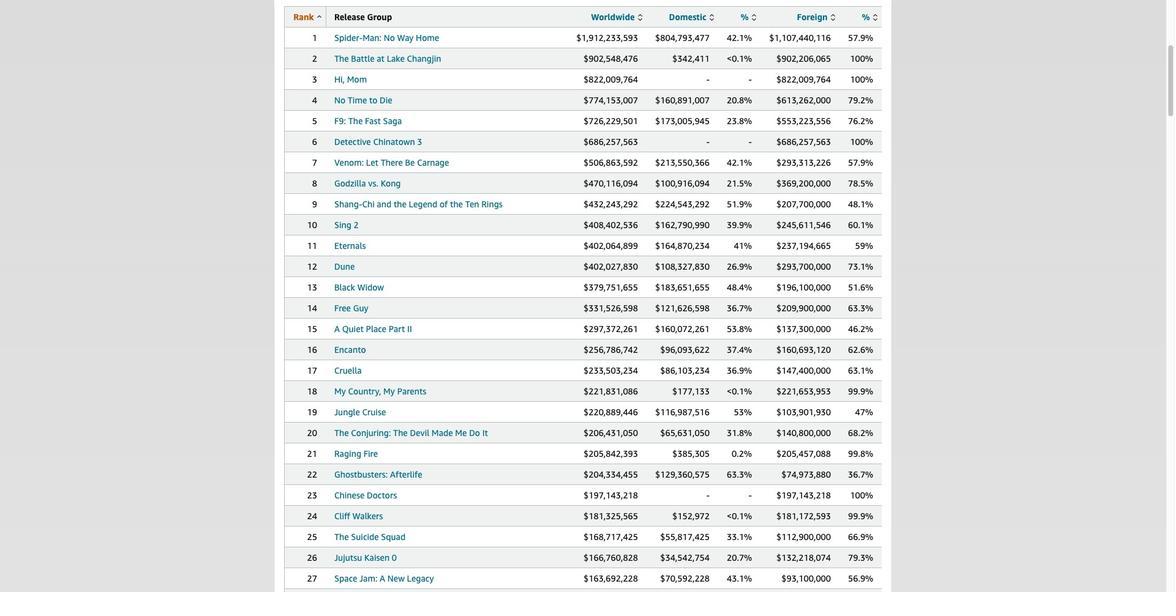 Task type: vqa. For each thing, say whether or not it's contained in the screenshot.
$408,402,536
yes



Task type: describe. For each thing, give the bounding box(es) containing it.
$93,100,000
[[782, 574, 831, 584]]

saga
[[383, 116, 402, 126]]

country,
[[348, 386, 381, 397]]

$902,206,065
[[777, 53, 831, 64]]

$112,900,000
[[777, 532, 831, 543]]

$205,457,088
[[777, 449, 831, 459]]

eternals
[[334, 241, 366, 251]]

47%
[[855, 407, 873, 418]]

9
[[312, 199, 317, 209]]

the left devil
[[393, 428, 408, 439]]

26.9%
[[727, 262, 752, 272]]

quiet
[[342, 324, 364, 334]]

100% for $902,206,065
[[850, 53, 873, 64]]

a quiet place part ii
[[334, 324, 412, 334]]

57.9% for $293,313,226
[[848, 157, 873, 168]]

26
[[307, 553, 317, 563]]

48.1%
[[848, 199, 873, 209]]

$432,243,292
[[584, 199, 638, 209]]

doctors
[[367, 491, 397, 501]]

- down 23.8%
[[749, 137, 752, 147]]

my country, my parents link
[[334, 386, 427, 397]]

20.7%
[[727, 553, 752, 563]]

release group
[[334, 12, 392, 22]]

my country, my parents
[[334, 386, 427, 397]]

99.9% for $181,172,593
[[848, 511, 873, 522]]

raging fire
[[334, 449, 378, 459]]

<0.1% for $177,133
[[727, 386, 752, 397]]

raging
[[334, 449, 361, 459]]

the suicide squad
[[334, 532, 406, 543]]

- down $342,411
[[706, 74, 710, 85]]

of
[[440, 199, 448, 209]]

space
[[334, 574, 357, 584]]

$196,100,000
[[777, 282, 831, 293]]

100% for $197,143,218
[[850, 491, 873, 501]]

1 % from the left
[[741, 12, 749, 22]]

the battle at lake changjin
[[334, 53, 441, 64]]

0.2%
[[732, 449, 752, 459]]

2 % from the left
[[862, 12, 870, 22]]

$168,717,425
[[584, 532, 638, 543]]

0 horizontal spatial 3
[[312, 74, 317, 85]]

1 $197,143,218 from the left
[[584, 491, 638, 501]]

0 horizontal spatial a
[[334, 324, 340, 334]]

$233,503,234
[[584, 366, 638, 376]]

dune link
[[334, 262, 355, 272]]

man:
[[363, 32, 382, 43]]

51.6%
[[848, 282, 873, 293]]

15
[[307, 324, 317, 334]]

1
[[312, 32, 317, 43]]

$209,900,000
[[777, 303, 831, 314]]

$256,786,742
[[584, 345, 638, 355]]

$331,526,598
[[584, 303, 638, 314]]

76.2%
[[848, 116, 873, 126]]

48.4%
[[727, 282, 752, 293]]

$207,700,000
[[777, 199, 831, 209]]

chinese doctors link
[[334, 491, 397, 501]]

sing 2
[[334, 220, 359, 230]]

$162,790,990
[[655, 220, 710, 230]]

$181,172,593
[[777, 511, 831, 522]]

1 vertical spatial a
[[380, 574, 385, 584]]

79.2%
[[848, 95, 873, 105]]

2 $822,009,764 from the left
[[777, 74, 831, 85]]

space jam: a new legacy link
[[334, 574, 434, 584]]

home
[[416, 32, 439, 43]]

10
[[307, 220, 317, 230]]

43.1%
[[727, 574, 752, 584]]

$163,692,228
[[584, 574, 638, 584]]

1 $822,009,764 from the left
[[584, 74, 638, 85]]

$379,751,655
[[584, 282, 638, 293]]

$160,072,261
[[655, 324, 710, 334]]

19
[[307, 407, 317, 418]]

36.9%
[[727, 366, 752, 376]]

1 vertical spatial 63.3%
[[727, 470, 752, 480]]

dune
[[334, 262, 355, 272]]

squad
[[381, 532, 406, 543]]

battle
[[351, 53, 375, 64]]

$1,107,440,116
[[769, 32, 831, 43]]

41%
[[734, 241, 752, 251]]

78.5%
[[848, 178, 873, 189]]

1 my from the left
[[334, 386, 346, 397]]

domestic link
[[669, 12, 714, 22]]

66.9%
[[848, 532, 873, 543]]

devil
[[410, 428, 429, 439]]

cliff walkers
[[334, 511, 383, 522]]

cliff
[[334, 511, 350, 522]]

cliff walkers link
[[334, 511, 383, 522]]

$137,300,000
[[777, 324, 831, 334]]

detective chinatown 3 link
[[334, 137, 422, 147]]

venom:
[[334, 157, 364, 168]]

13
[[307, 282, 317, 293]]

$65,631,050
[[660, 428, 710, 439]]

2 $197,143,218 from the left
[[777, 491, 831, 501]]

$206,431,050
[[584, 428, 638, 439]]

black
[[334, 282, 355, 293]]

free guy
[[334, 303, 368, 314]]

99.9% for $221,653,953
[[848, 386, 873, 397]]

chinatown
[[373, 137, 415, 147]]

1 vertical spatial 3
[[417, 137, 422, 147]]

53%
[[734, 407, 752, 418]]

ten
[[465, 199, 479, 209]]

$177,133
[[673, 386, 710, 397]]

37.4%
[[727, 345, 752, 355]]

hi, mom link
[[334, 74, 367, 85]]

1 horizontal spatial no
[[384, 32, 395, 43]]

<0.1% for $152,972
[[727, 511, 752, 522]]

jungle cruise
[[334, 407, 386, 418]]

1 horizontal spatial 63.3%
[[848, 303, 873, 314]]

$553,223,556
[[777, 116, 831, 126]]

21
[[307, 449, 317, 459]]

25
[[307, 532, 317, 543]]

no time to die link
[[334, 95, 392, 105]]

1 horizontal spatial 2
[[354, 220, 359, 230]]



Task type: locate. For each thing, give the bounding box(es) containing it.
$55,817,425
[[660, 532, 710, 543]]

$686,257,563 down $553,223,556
[[777, 137, 831, 147]]

1 horizontal spatial 36.7%
[[848, 470, 873, 480]]

% right domestic "link"
[[741, 12, 749, 22]]

no left "way"
[[384, 32, 395, 43]]

57.9% for $1,107,440,116
[[848, 32, 873, 43]]

the for battle
[[334, 53, 349, 64]]

$470,116,094
[[584, 178, 638, 189]]

$197,143,218
[[584, 491, 638, 501], [777, 491, 831, 501]]

2 99.9% from the top
[[848, 511, 873, 522]]

1 horizontal spatial $686,257,563
[[777, 137, 831, 147]]

$686,257,563 down $726,229,501
[[584, 137, 638, 147]]

0 vertical spatial 3
[[312, 74, 317, 85]]

1 % link from the left
[[741, 12, 756, 22]]

a left quiet in the left bottom of the page
[[334, 324, 340, 334]]

my left parents
[[383, 386, 395, 397]]

0 vertical spatial 57.9%
[[848, 32, 873, 43]]

59%
[[855, 241, 873, 251]]

56.9%
[[848, 574, 873, 584]]

rank link
[[294, 12, 322, 22], [294, 12, 322, 22]]

encanto
[[334, 345, 366, 355]]

<0.1% for $342,411
[[727, 53, 752, 64]]

39.9%
[[727, 220, 752, 230]]

60.1%
[[848, 220, 873, 230]]

0 vertical spatial 42.1%
[[727, 32, 752, 43]]

$822,009,764 down $902,206,065
[[777, 74, 831, 85]]

0 horizontal spatial 36.7%
[[727, 303, 752, 314]]

21.5%
[[727, 178, 752, 189]]

conjuring:
[[351, 428, 391, 439]]

jujutsu kaisen 0 link
[[334, 553, 397, 563]]

0 horizontal spatial $822,009,764
[[584, 74, 638, 85]]

1 vertical spatial 99.9%
[[848, 511, 873, 522]]

62.6%
[[848, 345, 873, 355]]

16
[[307, 345, 317, 355]]

the right of
[[450, 199, 463, 209]]

my up jungle
[[334, 386, 346, 397]]

lake
[[387, 53, 405, 64]]

2 right sing
[[354, 220, 359, 230]]

3 up carnage
[[417, 137, 422, 147]]

36.7% down 99.8%
[[848, 470, 873, 480]]

the down jungle
[[334, 428, 349, 439]]

% link right "foreign" link
[[862, 12, 878, 22]]

2
[[312, 53, 317, 64], [354, 220, 359, 230]]

0 horizontal spatial $686,257,563
[[584, 137, 638, 147]]

the right and
[[394, 199, 407, 209]]

0 vertical spatial 63.3%
[[848, 303, 873, 314]]

venom: let there be carnage
[[334, 157, 449, 168]]

$293,313,226
[[777, 157, 831, 168]]

<0.1% down 36.9%
[[727, 386, 752, 397]]

1 horizontal spatial $197,143,218
[[777, 491, 831, 501]]

1 horizontal spatial % link
[[862, 12, 878, 22]]

2 the from the left
[[450, 199, 463, 209]]

1 100% from the top
[[850, 53, 873, 64]]

$613,262,000
[[777, 95, 831, 105]]

ghostbusters: afterlife
[[334, 470, 422, 480]]

<0.1% up 20.8% in the top of the page
[[727, 53, 752, 64]]

$245,611,546
[[777, 220, 831, 230]]

$183,651,655
[[655, 282, 710, 293]]

release
[[334, 12, 365, 22]]

0 horizontal spatial %
[[741, 12, 749, 22]]

detective chinatown 3
[[334, 137, 422, 147]]

1 horizontal spatial $822,009,764
[[777, 74, 831, 85]]

- up $152,972 in the bottom of the page
[[706, 491, 710, 501]]

<0.1% up 33.1%
[[727, 511, 752, 522]]

3 100% from the top
[[850, 137, 873, 147]]

99.9% down 63.1%
[[848, 386, 873, 397]]

0 horizontal spatial the
[[394, 199, 407, 209]]

carnage
[[417, 157, 449, 168]]

2 <0.1% from the top
[[727, 386, 752, 397]]

the down cliff
[[334, 532, 349, 543]]

1 horizontal spatial %
[[862, 12, 870, 22]]

suicide
[[351, 532, 379, 543]]

to
[[369, 95, 378, 105]]

2 100% from the top
[[850, 74, 873, 85]]

mom
[[347, 74, 367, 85]]

4 100% from the top
[[850, 491, 873, 501]]

63.3% down 51.6%
[[848, 303, 873, 314]]

place
[[366, 324, 386, 334]]

0 horizontal spatial 2
[[312, 53, 317, 64]]

1 horizontal spatial 3
[[417, 137, 422, 147]]

0 vertical spatial a
[[334, 324, 340, 334]]

79.3%
[[848, 553, 873, 563]]

chi
[[362, 199, 375, 209]]

$237,194,665
[[777, 241, 831, 251]]

2 57.9% from the top
[[848, 157, 873, 168]]

0 horizontal spatial $197,143,218
[[584, 491, 638, 501]]

$70,592,228
[[660, 574, 710, 584]]

walkers
[[353, 511, 383, 522]]

the right the 'f9:'
[[348, 116, 363, 126]]

die
[[380, 95, 392, 105]]

0 vertical spatial 2
[[312, 53, 317, 64]]

42.1% right $804,793,477
[[727, 32, 752, 43]]

$224,543,292
[[655, 199, 710, 209]]

the for conjuring:
[[334, 428, 349, 439]]

4
[[312, 95, 317, 105]]

3 up 4
[[312, 74, 317, 85]]

fast
[[365, 116, 381, 126]]

20.8%
[[727, 95, 752, 105]]

1 57.9% from the top
[[848, 32, 873, 43]]

1 vertical spatial 57.9%
[[848, 157, 873, 168]]

0 horizontal spatial % link
[[741, 12, 756, 22]]

$74,973,880
[[782, 470, 831, 480]]

$402,064,899
[[584, 241, 638, 251]]

f9:
[[334, 116, 346, 126]]

18
[[307, 386, 317, 397]]

100% for $822,009,764
[[850, 74, 873, 85]]

63.1%
[[848, 366, 873, 376]]

1 horizontal spatial the
[[450, 199, 463, 209]]

1 42.1% from the top
[[727, 32, 752, 43]]

1 vertical spatial 36.7%
[[848, 470, 873, 480]]

0 horizontal spatial my
[[334, 386, 346, 397]]

42.1% for $804,793,477
[[727, 32, 752, 43]]

worldwide
[[591, 12, 635, 22]]

$140,800,000
[[777, 428, 831, 439]]

0 vertical spatial no
[[384, 32, 395, 43]]

2 down 1
[[312, 53, 317, 64]]

afterlife
[[390, 470, 422, 480]]

no left time
[[334, 95, 345, 105]]

1 the from the left
[[394, 199, 407, 209]]

$342,411
[[673, 53, 710, 64]]

1 vertical spatial <0.1%
[[727, 386, 752, 397]]

and
[[377, 199, 391, 209]]

no time to die
[[334, 95, 392, 105]]

$100,916,094
[[655, 178, 710, 189]]

detective
[[334, 137, 371, 147]]

let
[[366, 157, 378, 168]]

godzilla vs. kong link
[[334, 178, 401, 189]]

17
[[307, 366, 317, 376]]

1 $686,257,563 from the left
[[584, 137, 638, 147]]

$822,009,764
[[584, 74, 638, 85], [777, 74, 831, 85]]

jujutsu
[[334, 553, 362, 563]]

legend
[[409, 199, 437, 209]]

1 vertical spatial 42.1%
[[727, 157, 752, 168]]

foreign link
[[797, 12, 835, 22]]

$369,200,000
[[777, 178, 831, 189]]

% right "foreign" link
[[862, 12, 870, 22]]

3 <0.1% from the top
[[727, 511, 752, 522]]

cruella
[[334, 366, 362, 376]]

the conjuring: the devil made me do it link
[[334, 428, 488, 439]]

f9: the fast saga link
[[334, 116, 402, 126]]

0 horizontal spatial 63.3%
[[727, 470, 752, 480]]

$221,653,953
[[777, 386, 831, 397]]

1 horizontal spatial my
[[383, 386, 395, 397]]

63.3% down '0.2%'
[[727, 470, 752, 480]]

the suicide squad link
[[334, 532, 406, 543]]

the for suicide
[[334, 532, 349, 543]]

57.9%
[[848, 32, 873, 43], [848, 157, 873, 168]]

2 $686,257,563 from the left
[[777, 137, 831, 147]]

- down '0.2%'
[[749, 491, 752, 501]]

$197,143,218 down $204,334,455
[[584, 491, 638, 501]]

57.9% right $1,107,440,116
[[848, 32, 873, 43]]

2 vertical spatial <0.1%
[[727, 511, 752, 522]]

legacy
[[407, 574, 434, 584]]

1 vertical spatial 2
[[354, 220, 359, 230]]

31.8%
[[727, 428, 752, 439]]

0 vertical spatial 99.9%
[[848, 386, 873, 397]]

$822,009,764 down $902,548,476
[[584, 74, 638, 85]]

- down $173,005,945
[[706, 137, 710, 147]]

- up 20.8% in the top of the page
[[749, 74, 752, 85]]

the
[[334, 53, 349, 64], [348, 116, 363, 126], [334, 428, 349, 439], [393, 428, 408, 439], [334, 532, 349, 543]]

8
[[312, 178, 317, 189]]

% link right domestic "link"
[[741, 12, 756, 22]]

0 vertical spatial 36.7%
[[727, 303, 752, 314]]

1 <0.1% from the top
[[727, 53, 752, 64]]

domestic
[[669, 12, 707, 22]]

2 42.1% from the top
[[727, 157, 752, 168]]

venom: let there be carnage link
[[334, 157, 449, 168]]

vs.
[[368, 178, 378, 189]]

1 horizontal spatial a
[[380, 574, 385, 584]]

the up hi,
[[334, 53, 349, 64]]

53.8%
[[727, 324, 752, 334]]

sing
[[334, 220, 351, 230]]

100% for $686,257,563
[[850, 137, 873, 147]]

shang-
[[334, 199, 362, 209]]

$147,400,000
[[777, 366, 831, 376]]

there
[[381, 157, 403, 168]]

57.9% up 78.5% at the top right of page
[[848, 157, 873, 168]]

$96,093,622
[[660, 345, 710, 355]]

a left new
[[380, 574, 385, 584]]

42.1% for $213,550,366
[[727, 157, 752, 168]]

1 vertical spatial no
[[334, 95, 345, 105]]

36.7% up 53.8%
[[727, 303, 752, 314]]

$804,793,477
[[655, 32, 710, 43]]

14
[[307, 303, 317, 314]]

2 my from the left
[[383, 386, 395, 397]]

99.9% up the 66.9%
[[848, 511, 873, 522]]

0 vertical spatial <0.1%
[[727, 53, 752, 64]]

the battle at lake changjin link
[[334, 53, 441, 64]]

36.7%
[[727, 303, 752, 314], [848, 470, 873, 480]]

kong
[[381, 178, 401, 189]]

42.1% up 21.5%
[[727, 157, 752, 168]]

$197,143,218 up $181,172,593
[[777, 491, 831, 501]]

black widow link
[[334, 282, 384, 293]]

$152,972
[[673, 511, 710, 522]]

0 horizontal spatial no
[[334, 95, 345, 105]]

2 % link from the left
[[862, 12, 878, 22]]

$132,218,074
[[777, 553, 831, 563]]

1 99.9% from the top
[[848, 386, 873, 397]]



